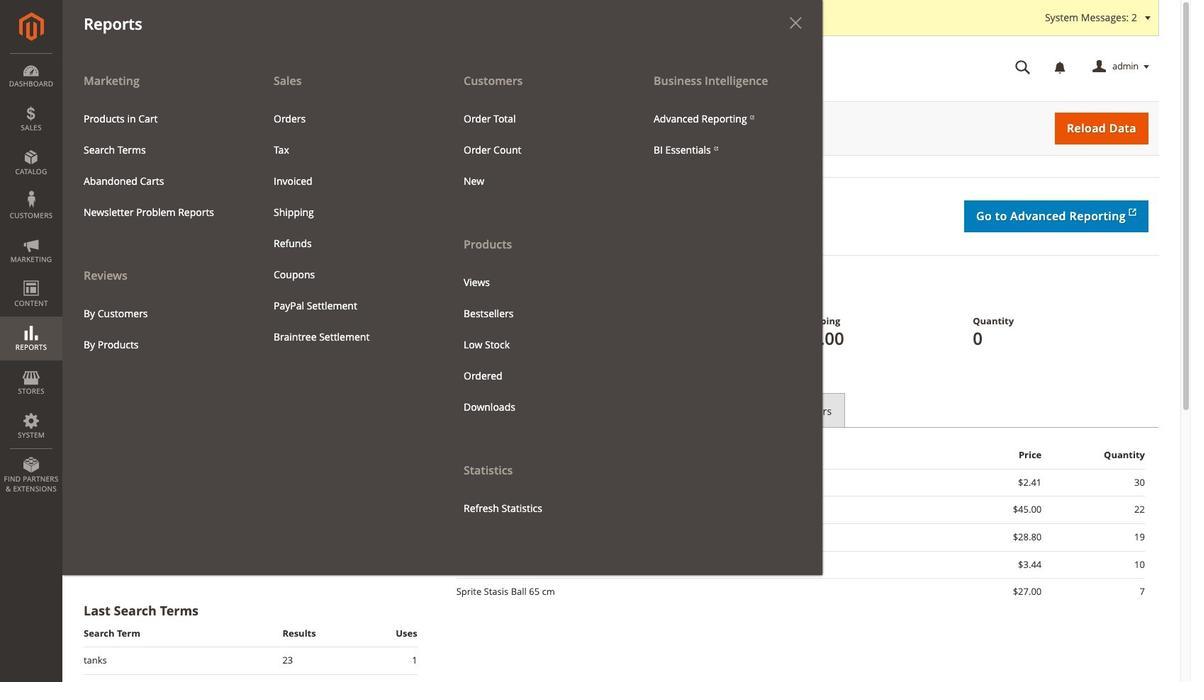 Task type: vqa. For each thing, say whether or not it's contained in the screenshot.
text box
no



Task type: locate. For each thing, give the bounding box(es) containing it.
magento admin panel image
[[19, 12, 44, 41]]

menu bar
[[0, 0, 822, 576]]

menu
[[62, 65, 822, 576], [62, 65, 252, 361], [442, 65, 632, 524], [73, 103, 242, 228], [263, 103, 432, 353], [453, 103, 622, 197], [643, 103, 812, 166], [453, 267, 622, 423], [73, 298, 242, 361]]



